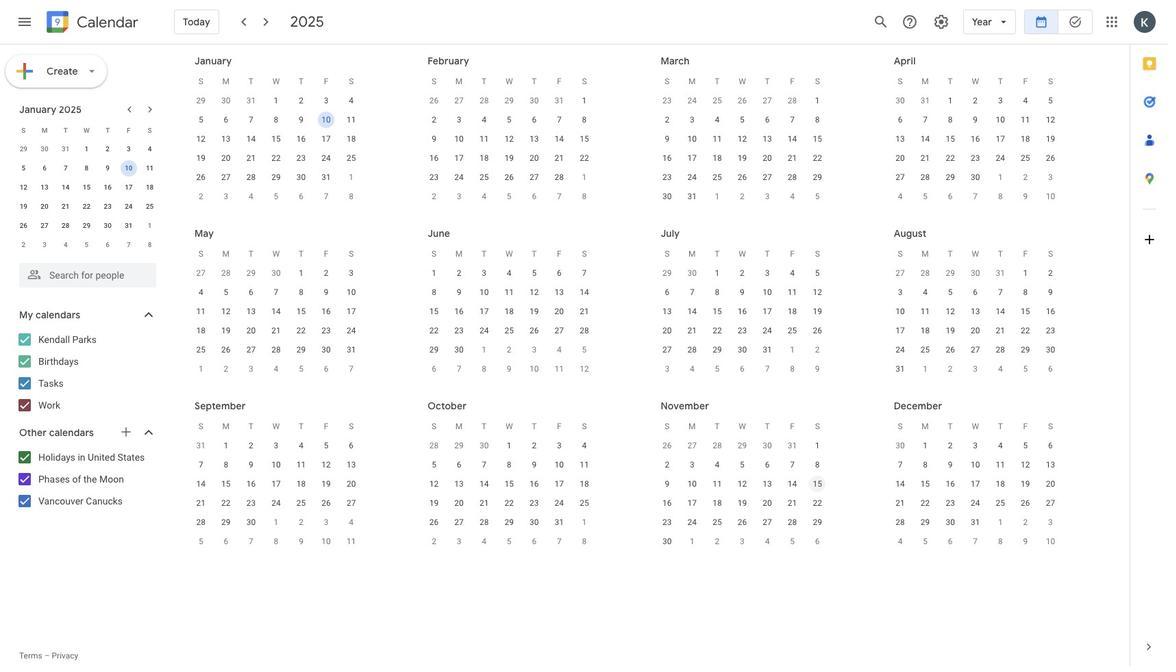 Task type: vqa. For each thing, say whether or not it's contained in the screenshot.


Task type: locate. For each thing, give the bounding box(es) containing it.
november 30 element
[[892, 438, 909, 454]]

july 27 element
[[892, 265, 909, 282]]

23 inside september grid
[[246, 499, 256, 508]]

row group for july
[[655, 264, 830, 379]]

may
[[195, 228, 214, 240]]

october 29 element
[[734, 438, 751, 454]]

17 inside july grid
[[763, 307, 772, 317]]

april grid
[[888, 72, 1063, 206]]

1 vertical spatial february 6 element
[[99, 237, 116, 254]]

may 4 element
[[892, 188, 909, 205]]

15 inside july grid
[[713, 307, 722, 317]]

my
[[19, 309, 33, 321]]

july 9 element
[[501, 361, 518, 378]]

23 inside april grid
[[971, 154, 980, 163]]

december 30 element
[[218, 93, 234, 109], [36, 141, 53, 158]]

kendall parks
[[38, 334, 97, 345]]

23 inside january grid
[[297, 154, 306, 163]]

w for february
[[506, 77, 513, 86]]

16
[[297, 134, 306, 144], [971, 134, 980, 144], [430, 154, 439, 163], [663, 154, 672, 163], [104, 184, 112, 191], [322, 307, 331, 317], [455, 307, 464, 317], [738, 307, 747, 317], [1046, 307, 1055, 317], [246, 480, 256, 489], [530, 480, 539, 489], [946, 480, 955, 489], [663, 499, 672, 508]]

14 inside december grid
[[896, 480, 905, 489]]

17
[[322, 134, 331, 144], [996, 134, 1005, 144], [455, 154, 464, 163], [688, 154, 697, 163], [125, 184, 133, 191], [347, 307, 356, 317], [480, 307, 489, 317], [763, 307, 772, 317], [896, 326, 905, 336], [272, 480, 281, 489], [555, 480, 564, 489], [971, 480, 980, 489], [688, 499, 697, 508]]

f for october
[[557, 422, 562, 432]]

27
[[455, 96, 464, 106], [763, 96, 772, 106], [221, 173, 231, 182], [530, 173, 539, 182], [763, 173, 772, 182], [896, 173, 905, 182], [41, 222, 48, 230], [196, 269, 206, 278], [896, 269, 905, 278], [555, 326, 564, 336], [246, 345, 256, 355], [663, 345, 672, 355], [971, 345, 980, 355], [688, 441, 697, 451], [347, 499, 356, 508], [1046, 499, 1055, 508], [455, 518, 464, 528], [763, 518, 772, 528]]

13 inside august grid
[[971, 307, 980, 317]]

13
[[221, 134, 231, 144], [530, 134, 539, 144], [763, 134, 772, 144], [896, 134, 905, 144], [41, 184, 48, 191], [555, 288, 564, 297], [246, 307, 256, 317], [663, 307, 672, 317], [971, 307, 980, 317], [347, 461, 356, 470], [1046, 461, 1055, 470], [455, 480, 464, 489], [763, 480, 772, 489]]

1 vertical spatial calendars
[[49, 427, 94, 439]]

18 inside april grid
[[1021, 134, 1030, 144]]

0 horizontal spatial december 30 element
[[36, 141, 53, 158]]

february 6 element
[[293, 188, 309, 205], [99, 237, 116, 254]]

8
[[274, 115, 278, 125], [582, 115, 587, 125], [815, 115, 820, 125], [948, 115, 953, 125], [85, 164, 89, 172], [349, 192, 354, 201], [582, 192, 587, 201], [998, 192, 1003, 201], [148, 241, 152, 249], [299, 288, 304, 297], [432, 288, 436, 297], [715, 288, 720, 297], [1023, 288, 1028, 297], [482, 365, 487, 374], [790, 365, 795, 374], [224, 461, 228, 470], [507, 461, 512, 470], [815, 461, 820, 470], [923, 461, 928, 470], [274, 537, 278, 547], [582, 537, 587, 547], [998, 537, 1003, 547]]

december 31 element
[[243, 93, 259, 109], [57, 141, 74, 158]]

m inside january 2025 grid
[[42, 126, 48, 134]]

february 2 element for m
[[193, 188, 209, 205]]

february 7 element for m
[[318, 188, 334, 205]]

january 30 element
[[526, 93, 543, 109]]

january 2025 grid
[[13, 121, 160, 255]]

w inside december grid
[[972, 422, 979, 432]]

row group containing 31
[[188, 437, 364, 552]]

18 inside october grid
[[580, 480, 589, 489]]

february 7 element
[[318, 188, 334, 205], [121, 237, 137, 254]]

16 inside october grid
[[530, 480, 539, 489]]

0 horizontal spatial february 8 element
[[142, 237, 158, 254]]

10
[[322, 115, 331, 125], [996, 115, 1005, 125], [455, 134, 464, 144], [688, 134, 697, 144], [125, 164, 133, 172], [1046, 192, 1055, 201], [347, 288, 356, 297], [480, 288, 489, 297], [763, 288, 772, 297], [896, 307, 905, 317], [530, 365, 539, 374], [272, 461, 281, 470], [555, 461, 564, 470], [971, 461, 980, 470], [688, 480, 697, 489], [322, 537, 331, 547], [1046, 537, 1055, 547]]

0 horizontal spatial february 3 element
[[36, 237, 53, 254]]

0 horizontal spatial december 31 element
[[57, 141, 74, 158]]

january down today
[[195, 55, 232, 67]]

10 inside january 2025 grid
[[125, 164, 133, 172]]

row group
[[188, 91, 364, 206], [422, 91, 597, 206], [655, 91, 830, 206], [888, 91, 1063, 206], [13, 140, 160, 255], [188, 264, 364, 379], [422, 264, 597, 379], [655, 264, 830, 379], [888, 264, 1063, 379], [188, 437, 364, 552], [422, 437, 597, 552], [655, 437, 830, 552], [888, 437, 1063, 552]]

w inside november grid
[[739, 422, 746, 432]]

1 vertical spatial december 30 element
[[36, 141, 53, 158]]

26 inside may grid
[[221, 345, 231, 355]]

1 vertical spatial 10 cell
[[118, 159, 139, 178]]

t
[[249, 77, 254, 86], [299, 77, 304, 86], [482, 77, 487, 86], [532, 77, 537, 86], [715, 77, 720, 86], [765, 77, 770, 86], [948, 77, 953, 86], [998, 77, 1003, 86], [64, 126, 68, 134], [106, 126, 110, 134], [249, 249, 254, 259], [299, 249, 304, 259], [482, 249, 487, 259], [532, 249, 537, 259], [715, 249, 720, 259], [765, 249, 770, 259], [948, 249, 953, 259], [998, 249, 1003, 259], [249, 422, 254, 432], [299, 422, 304, 432], [482, 422, 487, 432], [532, 422, 537, 432], [715, 422, 720, 432], [765, 422, 770, 432], [948, 422, 953, 432], [998, 422, 1003, 432]]

in
[[78, 452, 85, 463]]

today button
[[174, 5, 219, 38]]

f for july
[[790, 249, 795, 259]]

january down create dropdown button
[[19, 103, 57, 116]]

december 2 element
[[709, 534, 726, 550]]

23 inside december grid
[[946, 499, 955, 508]]

26
[[430, 96, 439, 106], [738, 96, 747, 106], [1046, 154, 1055, 163], [196, 173, 206, 182], [505, 173, 514, 182], [738, 173, 747, 182], [20, 222, 27, 230], [530, 326, 539, 336], [813, 326, 822, 336], [221, 345, 231, 355], [946, 345, 955, 355], [663, 441, 672, 451], [322, 499, 331, 508], [1021, 499, 1030, 508], [430, 518, 439, 528], [738, 518, 747, 528]]

m for october
[[456, 422, 463, 432]]

calendars up in at bottom
[[49, 427, 94, 439]]

1 horizontal spatial february 6 element
[[293, 188, 309, 205]]

0 vertical spatial 10 cell
[[314, 110, 339, 130]]

november 3 element
[[451, 534, 467, 550]]

row containing 11
[[188, 302, 364, 321]]

april 29 element
[[243, 265, 259, 282]]

17 element
[[318, 131, 334, 147], [992, 131, 1009, 147], [451, 150, 467, 167], [684, 150, 701, 167], [121, 180, 137, 196], [343, 304, 360, 320], [476, 304, 492, 320], [759, 304, 776, 320], [892, 323, 909, 339], [268, 476, 284, 493], [551, 476, 568, 493], [967, 476, 984, 493], [684, 495, 701, 512]]

0 horizontal spatial january
[[19, 103, 57, 116]]

february 5 element for kendall parks
[[78, 237, 95, 254]]

november 8 element
[[576, 534, 593, 550]]

0 vertical spatial february 2 element
[[193, 188, 209, 205]]

15 element inside cell
[[809, 476, 826, 493]]

f for june
[[557, 249, 562, 259]]

row group containing 23
[[655, 91, 830, 206]]

0 vertical spatial january
[[195, 55, 232, 67]]

18
[[347, 134, 356, 144], [1021, 134, 1030, 144], [480, 154, 489, 163], [713, 154, 722, 163], [146, 184, 154, 191], [505, 307, 514, 317], [788, 307, 797, 317], [196, 326, 206, 336], [921, 326, 930, 336], [297, 480, 306, 489], [580, 480, 589, 489], [996, 480, 1005, 489], [713, 499, 722, 508]]

phases
[[38, 474, 70, 485]]

april 1 element
[[709, 188, 726, 205]]

july 2 element
[[501, 342, 518, 358]]

29
[[196, 96, 206, 106], [505, 96, 514, 106], [20, 145, 27, 153], [272, 173, 281, 182], [813, 173, 822, 182], [946, 173, 955, 182], [83, 222, 91, 230], [246, 269, 256, 278], [663, 269, 672, 278], [946, 269, 955, 278], [297, 345, 306, 355], [430, 345, 439, 355], [713, 345, 722, 355], [1021, 345, 1030, 355], [455, 441, 464, 451], [738, 441, 747, 451], [221, 518, 231, 528], [505, 518, 514, 528], [813, 518, 822, 528], [921, 518, 930, 528]]

1 vertical spatial january
[[19, 103, 57, 116]]

9
[[299, 115, 304, 125], [973, 115, 978, 125], [432, 134, 436, 144], [665, 134, 670, 144], [106, 164, 110, 172], [1023, 192, 1028, 201], [324, 288, 329, 297], [457, 288, 462, 297], [740, 288, 745, 297], [1049, 288, 1053, 297], [507, 365, 512, 374], [815, 365, 820, 374], [249, 461, 253, 470], [532, 461, 537, 470], [948, 461, 953, 470], [665, 480, 670, 489], [299, 537, 304, 547], [1023, 537, 1028, 547]]

23
[[663, 96, 672, 106], [297, 154, 306, 163], [971, 154, 980, 163], [430, 173, 439, 182], [663, 173, 672, 182], [104, 203, 112, 210], [322, 326, 331, 336], [455, 326, 464, 336], [738, 326, 747, 336], [1046, 326, 1055, 336], [246, 499, 256, 508], [530, 499, 539, 508], [946, 499, 955, 508], [663, 518, 672, 528]]

18 inside december grid
[[996, 480, 1005, 489]]

24 inside october grid
[[555, 499, 564, 508]]

19 inside october grid
[[430, 499, 439, 508]]

25
[[713, 96, 722, 106], [347, 154, 356, 163], [1021, 154, 1030, 163], [480, 173, 489, 182], [713, 173, 722, 182], [146, 203, 154, 210], [505, 326, 514, 336], [788, 326, 797, 336], [196, 345, 206, 355], [921, 345, 930, 355], [297, 499, 306, 508], [580, 499, 589, 508], [996, 499, 1005, 508], [713, 518, 722, 528]]

1 vertical spatial february 1 element
[[142, 218, 158, 234]]

1 horizontal spatial february 3 element
[[218, 188, 234, 205]]

date_range
[[1035, 15, 1048, 29]]

31
[[246, 96, 256, 106], [555, 96, 564, 106], [921, 96, 930, 106], [62, 145, 70, 153], [322, 173, 331, 182], [688, 192, 697, 201], [125, 222, 133, 230], [996, 269, 1005, 278], [347, 345, 356, 355], [763, 345, 772, 355], [896, 365, 905, 374], [196, 441, 206, 451], [788, 441, 797, 451], [555, 518, 564, 528], [971, 518, 980, 528]]

1 vertical spatial february 4 element
[[57, 237, 74, 254]]

1 horizontal spatial january
[[195, 55, 232, 67]]

august 8 element
[[784, 361, 801, 378]]

25 inside july grid
[[788, 326, 797, 336]]

w inside july grid
[[739, 249, 746, 259]]

26 element inside january 2025 grid
[[15, 218, 32, 234]]

create button
[[5, 55, 107, 88]]

0 horizontal spatial 2025
[[59, 103, 82, 116]]

20
[[221, 154, 231, 163], [530, 154, 539, 163], [763, 154, 772, 163], [896, 154, 905, 163], [41, 203, 48, 210], [555, 307, 564, 317], [246, 326, 256, 336], [663, 326, 672, 336], [971, 326, 980, 336], [347, 480, 356, 489], [1046, 480, 1055, 489], [455, 499, 464, 508], [763, 499, 772, 508]]

24
[[688, 96, 697, 106], [322, 154, 331, 163], [996, 154, 1005, 163], [455, 173, 464, 182], [688, 173, 697, 182], [125, 203, 133, 210], [347, 326, 356, 336], [480, 326, 489, 336], [763, 326, 772, 336], [896, 345, 905, 355], [272, 499, 281, 508], [555, 499, 564, 508], [971, 499, 980, 508], [688, 518, 697, 528]]

year button
[[963, 5, 1016, 38]]

october 3 element
[[318, 515, 334, 531]]

9 inside january 2025 grid
[[106, 164, 110, 172]]

canucks
[[86, 496, 123, 507]]

november 7 element
[[551, 534, 568, 550]]

14 inside february grid
[[555, 134, 564, 144]]

october 31 element
[[784, 438, 801, 454]]

march grid
[[655, 72, 830, 206]]

1 horizontal spatial february 5 element
[[268, 188, 284, 205]]

may 8 element
[[992, 188, 1009, 205]]

11 element inside december grid
[[992, 457, 1009, 474]]

row containing 25
[[188, 341, 364, 360]]

february 5 element
[[268, 188, 284, 205], [78, 237, 95, 254]]

july
[[661, 228, 680, 240]]

f for april
[[1023, 77, 1028, 86]]

1
[[274, 96, 278, 106], [582, 96, 587, 106], [815, 96, 820, 106], [948, 96, 953, 106], [85, 145, 89, 153], [349, 173, 354, 182], [582, 173, 587, 182], [998, 173, 1003, 182], [715, 192, 720, 201], [148, 222, 152, 230], [299, 269, 304, 278], [432, 269, 436, 278], [715, 269, 720, 278], [1023, 269, 1028, 278], [482, 345, 487, 355], [790, 345, 795, 355], [199, 365, 203, 374], [923, 365, 928, 374], [224, 441, 228, 451], [507, 441, 512, 451], [815, 441, 820, 451], [923, 441, 928, 451], [274, 518, 278, 528], [582, 518, 587, 528], [998, 518, 1003, 528], [690, 537, 695, 547]]

december 30 element for kendall parks
[[36, 141, 53, 158]]

vancouver
[[38, 496, 83, 507]]

14 element inside january 2025 grid
[[57, 180, 74, 196]]

0 horizontal spatial february 5 element
[[78, 237, 95, 254]]

0 vertical spatial february 6 element
[[293, 188, 309, 205]]

december 30 element for m
[[218, 93, 234, 109]]

22 inside january 2025 grid
[[83, 203, 91, 210]]

m for july
[[689, 249, 696, 259]]

row group for june
[[422, 264, 597, 379]]

0 horizontal spatial february 6 element
[[99, 237, 116, 254]]

26 inside january grid
[[196, 173, 206, 182]]

may 1 element
[[992, 169, 1009, 186]]

24 inside may grid
[[347, 326, 356, 336]]

m for may
[[222, 249, 230, 259]]

11
[[347, 115, 356, 125], [1021, 115, 1030, 125], [480, 134, 489, 144], [713, 134, 722, 144], [146, 164, 154, 172], [505, 288, 514, 297], [788, 288, 797, 297], [196, 307, 206, 317], [921, 307, 930, 317], [555, 365, 564, 374], [297, 461, 306, 470], [580, 461, 589, 470], [996, 461, 1005, 470], [713, 480, 722, 489], [347, 537, 356, 547]]

april 2 element
[[734, 188, 751, 205]]

february 2 element
[[193, 188, 209, 205], [15, 237, 32, 254]]

1 horizontal spatial february 8 element
[[343, 188, 360, 205]]

m
[[222, 77, 230, 86], [456, 77, 463, 86], [689, 77, 696, 86], [922, 77, 929, 86], [42, 126, 48, 134], [222, 249, 230, 259], [456, 249, 463, 259], [689, 249, 696, 259], [922, 249, 929, 259], [222, 422, 230, 432], [456, 422, 463, 432], [689, 422, 696, 432], [922, 422, 929, 432]]

12
[[1046, 115, 1055, 125], [196, 134, 206, 144], [505, 134, 514, 144], [738, 134, 747, 144], [20, 184, 27, 191], [530, 288, 539, 297], [813, 288, 822, 297], [221, 307, 231, 317], [946, 307, 955, 317], [580, 365, 589, 374], [322, 461, 331, 470], [1021, 461, 1030, 470], [430, 480, 439, 489], [738, 480, 747, 489]]

4
[[349, 96, 354, 106], [1023, 96, 1028, 106], [482, 115, 487, 125], [715, 115, 720, 125], [148, 145, 152, 153], [249, 192, 253, 201], [482, 192, 487, 201], [790, 192, 795, 201], [898, 192, 903, 201], [64, 241, 68, 249], [507, 269, 512, 278], [790, 269, 795, 278], [199, 288, 203, 297], [923, 288, 928, 297], [557, 345, 562, 355], [274, 365, 278, 374], [690, 365, 695, 374], [998, 365, 1003, 374], [299, 441, 304, 451], [582, 441, 587, 451], [998, 441, 1003, 451], [715, 461, 720, 470], [349, 518, 354, 528], [482, 537, 487, 547], [765, 537, 770, 547], [898, 537, 903, 547]]

11 element inside october grid
[[576, 457, 593, 474]]

calendars
[[36, 309, 80, 321], [49, 427, 94, 439]]

2
[[299, 96, 304, 106], [973, 96, 978, 106], [432, 115, 436, 125], [665, 115, 670, 125], [106, 145, 110, 153], [1023, 173, 1028, 182], [199, 192, 203, 201], [432, 192, 436, 201], [740, 192, 745, 201], [22, 241, 25, 249], [324, 269, 329, 278], [457, 269, 462, 278], [740, 269, 745, 278], [1049, 269, 1053, 278], [507, 345, 512, 355], [815, 345, 820, 355], [224, 365, 228, 374], [948, 365, 953, 374], [249, 441, 253, 451], [532, 441, 537, 451], [948, 441, 953, 451], [665, 461, 670, 470], [299, 518, 304, 528], [1023, 518, 1028, 528], [432, 537, 436, 547], [715, 537, 720, 547]]

february 3 element for m
[[218, 188, 234, 205]]

privacy link
[[52, 652, 78, 661]]

january 5 element
[[917, 534, 934, 550]]

terms link
[[19, 652, 42, 661]]

10 element
[[318, 112, 334, 128], [992, 112, 1009, 128], [451, 131, 467, 147], [684, 131, 701, 147], [121, 160, 137, 177], [343, 284, 360, 301], [476, 284, 492, 301], [759, 284, 776, 301], [892, 304, 909, 320], [268, 457, 284, 474], [551, 457, 568, 474], [967, 457, 984, 474], [684, 476, 701, 493]]

november
[[661, 400, 709, 413]]

19 inside 'june' 'grid'
[[530, 307, 539, 317]]

8 inside may grid
[[299, 288, 304, 297]]

7
[[249, 115, 253, 125], [557, 115, 562, 125], [790, 115, 795, 125], [923, 115, 928, 125], [64, 164, 68, 172], [324, 192, 329, 201], [557, 192, 562, 201], [973, 192, 978, 201], [127, 241, 131, 249], [582, 269, 587, 278], [274, 288, 278, 297], [690, 288, 695, 297], [998, 288, 1003, 297], [349, 365, 354, 374], [457, 365, 462, 374], [765, 365, 770, 374], [199, 461, 203, 470], [482, 461, 487, 470], [790, 461, 795, 470], [898, 461, 903, 470], [249, 537, 253, 547], [557, 537, 562, 547], [973, 537, 978, 547]]

january 9 element
[[1018, 534, 1034, 550]]

march 30 element
[[892, 93, 909, 109]]

6
[[224, 115, 228, 125], [532, 115, 537, 125], [765, 115, 770, 125], [898, 115, 903, 125], [43, 164, 47, 172], [299, 192, 304, 201], [532, 192, 537, 201], [948, 192, 953, 201], [106, 241, 110, 249], [557, 269, 562, 278], [249, 288, 253, 297], [665, 288, 670, 297], [973, 288, 978, 297], [324, 365, 329, 374], [432, 365, 436, 374], [740, 365, 745, 374], [1049, 365, 1053, 374], [349, 441, 354, 451], [1049, 441, 1053, 451], [457, 461, 462, 470], [765, 461, 770, 470], [224, 537, 228, 547], [532, 537, 537, 547], [815, 537, 820, 547], [948, 537, 953, 547]]

june 29 element
[[659, 265, 676, 282]]

january 29 element
[[501, 93, 518, 109]]

14 element
[[243, 131, 259, 147], [551, 131, 568, 147], [784, 131, 801, 147], [917, 131, 934, 147], [57, 180, 74, 196], [576, 284, 593, 301], [268, 304, 284, 320], [684, 304, 701, 320], [992, 304, 1009, 320], [193, 476, 209, 493], [476, 476, 492, 493], [784, 476, 801, 493], [892, 476, 909, 493]]

f for february
[[557, 77, 562, 86]]

0 vertical spatial february 1 element
[[343, 169, 360, 186]]

17 inside november grid
[[688, 499, 697, 508]]

11 element inside january grid
[[343, 112, 360, 128]]

other calendars
[[19, 427, 94, 439]]

31 inside "march" "grid"
[[688, 192, 697, 201]]

m inside july grid
[[689, 249, 696, 259]]

10 cell
[[314, 110, 339, 130], [118, 159, 139, 178]]

october 8 element
[[268, 534, 284, 550]]

row containing 24
[[888, 341, 1063, 360]]

0 horizontal spatial february 4 element
[[57, 237, 74, 254]]

0 vertical spatial february 5 element
[[268, 188, 284, 205]]

11 inside may grid
[[196, 307, 206, 317]]

december 31 element for kendall parks
[[57, 141, 74, 158]]

w for march
[[739, 77, 746, 86]]

f for march
[[790, 77, 795, 86]]

w for may
[[272, 249, 280, 259]]

28 inside 'element'
[[921, 269, 930, 278]]

0 horizontal spatial february 2 element
[[15, 237, 32, 254]]

f inside october grid
[[557, 422, 562, 432]]

october 28 element
[[709, 438, 726, 454]]

14
[[246, 134, 256, 144], [555, 134, 564, 144], [788, 134, 797, 144], [921, 134, 930, 144], [62, 184, 70, 191], [580, 288, 589, 297], [272, 307, 281, 317], [688, 307, 697, 317], [996, 307, 1005, 317], [196, 480, 206, 489], [480, 480, 489, 489], [788, 480, 797, 489], [896, 480, 905, 489]]

privacy
[[52, 652, 78, 661]]

1 vertical spatial february 2 element
[[15, 237, 32, 254]]

3
[[324, 96, 329, 106], [998, 96, 1003, 106], [457, 115, 462, 125], [690, 115, 695, 125], [127, 145, 131, 153], [1049, 173, 1053, 182], [224, 192, 228, 201], [457, 192, 462, 201], [765, 192, 770, 201], [43, 241, 47, 249], [349, 269, 354, 278], [482, 269, 487, 278], [765, 269, 770, 278], [898, 288, 903, 297], [532, 345, 537, 355], [249, 365, 253, 374], [665, 365, 670, 374], [973, 365, 978, 374], [274, 441, 278, 451], [557, 441, 562, 451], [973, 441, 978, 451], [690, 461, 695, 470], [324, 518, 329, 528], [1049, 518, 1053, 528], [457, 537, 462, 547], [740, 537, 745, 547]]

0 horizontal spatial 10 cell
[[118, 159, 139, 178]]

31 inside march 31 element
[[921, 96, 930, 106]]

0 vertical spatial february 8 element
[[343, 188, 360, 205]]

14 inside january grid
[[246, 134, 256, 144]]

2025
[[290, 12, 324, 32], [59, 103, 82, 116]]

15 inside january grid
[[272, 134, 281, 144]]

m for november
[[689, 422, 696, 432]]

24 inside february grid
[[455, 173, 464, 182]]

february 3 element
[[218, 188, 234, 205], [36, 237, 53, 254]]

5 inside september 5 element
[[1023, 365, 1028, 374]]

row group for october
[[422, 437, 597, 552]]

w for april
[[972, 77, 979, 86]]

1 horizontal spatial 10 cell
[[314, 110, 339, 130]]

w
[[272, 77, 280, 86], [506, 77, 513, 86], [739, 77, 746, 86], [972, 77, 979, 86], [84, 126, 90, 134], [272, 249, 280, 259], [506, 249, 513, 259], [739, 249, 746, 259], [972, 249, 979, 259], [272, 422, 280, 432], [506, 422, 513, 432], [739, 422, 746, 432], [972, 422, 979, 432]]

20 inside grid
[[41, 203, 48, 210]]

14 inside july grid
[[688, 307, 697, 317]]

1 vertical spatial february 7 element
[[121, 237, 137, 254]]

f for december
[[1023, 422, 1028, 432]]

1 horizontal spatial december 30 element
[[218, 93, 234, 109]]

1 horizontal spatial december 29 element
[[193, 93, 209, 109]]

moon
[[99, 474, 124, 485]]

13 element
[[218, 131, 234, 147], [526, 131, 543, 147], [759, 131, 776, 147], [892, 131, 909, 147], [36, 180, 53, 196], [551, 284, 568, 301], [243, 304, 259, 320], [659, 304, 676, 320], [967, 304, 984, 320], [343, 457, 360, 474], [1043, 457, 1059, 474], [451, 476, 467, 493], [759, 476, 776, 493]]

0 vertical spatial february 4 element
[[243, 188, 259, 205]]

14 inside may grid
[[272, 307, 281, 317]]

4 inside the november 4 element
[[482, 537, 487, 547]]

15 element
[[268, 131, 284, 147], [576, 131, 593, 147], [809, 131, 826, 147], [942, 131, 959, 147], [78, 180, 95, 196], [293, 304, 309, 320], [426, 304, 442, 320], [709, 304, 726, 320], [1018, 304, 1034, 320], [218, 476, 234, 493], [501, 476, 518, 493], [809, 476, 826, 493], [917, 476, 934, 493]]

august 9 element
[[809, 361, 826, 378]]

13 inside 'june' 'grid'
[[555, 288, 564, 297]]

january 28 element
[[476, 93, 492, 109]]

december 29 element for m
[[193, 93, 209, 109]]

30
[[221, 96, 231, 106], [530, 96, 539, 106], [896, 96, 905, 106], [41, 145, 48, 153], [297, 173, 306, 182], [971, 173, 980, 182], [663, 192, 672, 201], [104, 222, 112, 230], [272, 269, 281, 278], [688, 269, 697, 278], [971, 269, 980, 278], [322, 345, 331, 355], [455, 345, 464, 355], [738, 345, 747, 355], [1046, 345, 1055, 355], [480, 441, 489, 451], [763, 441, 772, 451], [896, 441, 905, 451], [246, 518, 256, 528], [530, 518, 539, 528], [946, 518, 955, 528], [663, 537, 672, 547]]

22 inside february grid
[[580, 154, 589, 163]]

august 3 element
[[659, 361, 676, 378]]

date_range button
[[1025, 5, 1059, 38]]

january
[[195, 55, 232, 67], [19, 103, 57, 116]]

march 1 element
[[576, 169, 593, 186]]

august 5 element
[[709, 361, 726, 378]]

may 6 element
[[942, 188, 959, 205]]

26 inside 'june' 'grid'
[[530, 326, 539, 336]]

5
[[1049, 96, 1053, 106], [199, 115, 203, 125], [507, 115, 512, 125], [740, 115, 745, 125], [22, 164, 25, 172], [274, 192, 278, 201], [507, 192, 512, 201], [815, 192, 820, 201], [923, 192, 928, 201], [85, 241, 89, 249], [532, 269, 537, 278], [815, 269, 820, 278], [224, 288, 228, 297], [948, 288, 953, 297], [582, 345, 587, 355], [299, 365, 304, 374], [715, 365, 720, 374], [1023, 365, 1028, 374], [324, 441, 329, 451], [1023, 441, 1028, 451], [432, 461, 436, 470], [740, 461, 745, 470], [199, 537, 203, 547], [507, 537, 512, 547], [790, 537, 795, 547], [923, 537, 928, 547]]

tab list
[[1131, 45, 1168, 628]]

10 inside july grid
[[763, 288, 772, 297]]

24 inside august grid
[[896, 345, 905, 355]]

29 element
[[268, 169, 284, 186], [809, 169, 826, 186], [942, 169, 959, 186], [78, 218, 95, 234], [293, 342, 309, 358], [426, 342, 442, 358], [709, 342, 726, 358], [1018, 342, 1034, 358], [218, 515, 234, 531], [501, 515, 518, 531], [809, 515, 826, 531], [917, 515, 934, 531]]

today
[[183, 16, 210, 28]]

13 inside "march" "grid"
[[763, 134, 772, 144]]

20 inside may grid
[[246, 326, 256, 336]]

1 horizontal spatial february 4 element
[[243, 188, 259, 205]]

m for january
[[222, 77, 230, 86]]

m for june
[[456, 249, 463, 259]]

5 inside january 5 element
[[923, 537, 928, 547]]

december 1 element
[[684, 534, 701, 550]]

june 5 element
[[293, 361, 309, 378]]

m inside october grid
[[456, 422, 463, 432]]

august grid
[[888, 245, 1063, 379]]

row group for january
[[188, 91, 364, 206]]

22 inside august grid
[[1021, 326, 1030, 336]]

m for march
[[689, 77, 696, 86]]

f
[[324, 77, 329, 86], [557, 77, 562, 86], [790, 77, 795, 86], [1023, 77, 1028, 86], [127, 126, 131, 134], [324, 249, 329, 259], [557, 249, 562, 259], [790, 249, 795, 259], [1023, 249, 1028, 259], [324, 422, 329, 432], [557, 422, 562, 432], [790, 422, 795, 432], [1023, 422, 1028, 432]]

28
[[480, 96, 489, 106], [788, 96, 797, 106], [246, 173, 256, 182], [555, 173, 564, 182], [788, 173, 797, 182], [921, 173, 930, 182], [62, 222, 70, 230], [221, 269, 231, 278], [921, 269, 930, 278], [580, 326, 589, 336], [272, 345, 281, 355], [688, 345, 697, 355], [996, 345, 1005, 355], [430, 441, 439, 451], [713, 441, 722, 451], [196, 518, 206, 528], [480, 518, 489, 528], [788, 518, 797, 528], [896, 518, 905, 528]]

12 inside january 2025 grid
[[20, 184, 27, 191]]

14 element inside april grid
[[917, 131, 934, 147]]

july 1 element
[[476, 342, 492, 358]]

21 inside april grid
[[921, 154, 930, 163]]

settings menu image
[[933, 14, 950, 30]]

march
[[661, 55, 690, 67]]

1 horizontal spatial february 2 element
[[193, 188, 209, 205]]

february 27 element
[[759, 93, 776, 109]]

0 vertical spatial december 29 element
[[193, 93, 209, 109]]

21
[[246, 154, 256, 163], [555, 154, 564, 163], [788, 154, 797, 163], [921, 154, 930, 163], [62, 203, 70, 210], [580, 307, 589, 317], [272, 326, 281, 336], [688, 326, 697, 336], [996, 326, 1005, 336], [196, 499, 206, 508], [480, 499, 489, 508], [788, 499, 797, 508], [896, 499, 905, 508]]

july 7 element
[[451, 361, 467, 378]]

30 inside february grid
[[530, 96, 539, 106]]

12 inside february grid
[[505, 134, 514, 144]]

14 element inside september grid
[[193, 476, 209, 493]]

13 inside november grid
[[763, 480, 772, 489]]

13 inside february grid
[[530, 134, 539, 144]]

calendars up kendall
[[36, 309, 80, 321]]

february 6 element for kendall parks
[[99, 237, 116, 254]]

1 vertical spatial february 8 element
[[142, 237, 158, 254]]

terms
[[19, 652, 42, 661]]

11 inside "march" "grid"
[[713, 134, 722, 144]]

1 horizontal spatial february 1 element
[[343, 169, 360, 186]]

april
[[894, 55, 916, 67]]

w for january
[[272, 77, 280, 86]]

october
[[428, 400, 467, 413]]

None search field
[[0, 258, 170, 288]]

parks
[[72, 334, 97, 345]]

task_alt button
[[1059, 5, 1093, 38]]

july 31 element
[[992, 265, 1009, 282]]

0 vertical spatial december 31 element
[[243, 93, 259, 109]]

s
[[199, 77, 203, 86], [349, 77, 354, 86], [432, 77, 437, 86], [582, 77, 587, 86], [665, 77, 670, 86], [815, 77, 820, 86], [898, 77, 903, 86], [1048, 77, 1053, 86], [21, 126, 26, 134], [148, 126, 152, 134], [199, 249, 203, 259], [349, 249, 354, 259], [432, 249, 437, 259], [582, 249, 587, 259], [665, 249, 670, 259], [815, 249, 820, 259], [898, 249, 903, 259], [1048, 249, 1053, 259], [199, 422, 203, 432], [349, 422, 354, 432], [432, 422, 437, 432], [582, 422, 587, 432], [665, 422, 670, 432], [815, 422, 820, 432], [898, 422, 903, 432], [1048, 422, 1053, 432]]

row containing 22
[[422, 321, 597, 341]]

holidays in united states
[[38, 452, 145, 463]]

20 inside "march" "grid"
[[763, 154, 772, 163]]

row containing 15
[[422, 302, 597, 321]]

f inside april grid
[[1023, 77, 1028, 86]]

12 inside april grid
[[1046, 115, 1055, 125]]

0 horizontal spatial february 7 element
[[121, 237, 137, 254]]

w inside october grid
[[506, 422, 513, 432]]

14 inside november grid
[[788, 480, 797, 489]]

1 horizontal spatial december 31 element
[[243, 93, 259, 109]]

17 inside december grid
[[971, 480, 980, 489]]

f inside september grid
[[324, 422, 329, 432]]

february 4 element for m
[[243, 188, 259, 205]]

february 25 element
[[709, 93, 726, 109]]

10 cell for m
[[314, 110, 339, 130]]

19
[[1046, 134, 1055, 144], [196, 154, 206, 163], [505, 154, 514, 163], [738, 154, 747, 163], [20, 203, 27, 210], [530, 307, 539, 317], [813, 307, 822, 317], [221, 326, 231, 336], [946, 326, 955, 336], [322, 480, 331, 489], [1021, 480, 1030, 489], [430, 499, 439, 508], [738, 499, 747, 508]]

5 inside the october 5 element
[[199, 537, 203, 547]]

w for november
[[739, 422, 746, 432]]

14 inside april grid
[[921, 134, 930, 144]]

january for january
[[195, 55, 232, 67]]

october 4 element
[[343, 515, 360, 531]]

0 horizontal spatial december 29 element
[[15, 141, 32, 158]]

4 inside april 4 element
[[790, 192, 795, 201]]

december
[[894, 400, 943, 413]]

9 inside may grid
[[324, 288, 329, 297]]

1 vertical spatial december 29 element
[[15, 141, 32, 158]]

row group containing 1
[[422, 264, 597, 379]]

february 5 element for m
[[268, 188, 284, 205]]

0 vertical spatial february 7 element
[[318, 188, 334, 205]]

may 7 element
[[967, 188, 984, 205]]

26 inside december grid
[[1021, 499, 1030, 508]]

18 inside february grid
[[480, 154, 489, 163]]

january for january 2025
[[19, 103, 57, 116]]

0 horizontal spatial february 1 element
[[142, 218, 158, 234]]

1 vertical spatial february 3 element
[[36, 237, 53, 254]]

january 26 element
[[426, 93, 442, 109]]

1 vertical spatial december 31 element
[[57, 141, 74, 158]]

row group for september
[[188, 437, 364, 552]]

3 inside "element"
[[457, 537, 462, 547]]

29 inside 'june' 'grid'
[[430, 345, 439, 355]]

0 vertical spatial 2025
[[290, 12, 324, 32]]

9 inside november grid
[[665, 480, 670, 489]]

february 26 element
[[734, 93, 751, 109]]

w inside august grid
[[972, 249, 979, 259]]

february 4 element
[[243, 188, 259, 205], [57, 237, 74, 254]]

0 vertical spatial calendars
[[36, 309, 80, 321]]

15 inside december grid
[[921, 480, 930, 489]]

phases of the moon
[[38, 474, 124, 485]]

10 inside january grid
[[322, 115, 331, 125]]

0 vertical spatial february 3 element
[[218, 188, 234, 205]]

0 vertical spatial december 30 element
[[218, 93, 234, 109]]

august
[[894, 228, 927, 240]]

15
[[272, 134, 281, 144], [580, 134, 589, 144], [813, 134, 822, 144], [946, 134, 955, 144], [83, 184, 91, 191], [297, 307, 306, 317], [430, 307, 439, 317], [713, 307, 722, 317], [1021, 307, 1030, 317], [221, 480, 231, 489], [505, 480, 514, 489], [813, 480, 822, 489], [921, 480, 930, 489]]

22
[[272, 154, 281, 163], [580, 154, 589, 163], [813, 154, 822, 163], [946, 154, 955, 163], [83, 203, 91, 210], [297, 326, 306, 336], [430, 326, 439, 336], [713, 326, 722, 336], [1021, 326, 1030, 336], [221, 499, 231, 508], [505, 499, 514, 508], [813, 499, 822, 508], [921, 499, 930, 508]]

25 inside may grid
[[196, 345, 206, 355]]

february 8 element for m
[[343, 188, 360, 205]]

1 horizontal spatial february 7 element
[[318, 188, 334, 205]]

december 31 element for m
[[243, 93, 259, 109]]

19 inside september grid
[[322, 480, 331, 489]]

my calendars button
[[3, 304, 170, 326]]

row group containing 28
[[422, 437, 597, 552]]

31 inside october grid
[[555, 518, 564, 528]]

1 vertical spatial february 5 element
[[78, 237, 95, 254]]

december 29 element
[[193, 93, 209, 109], [15, 141, 32, 158]]

29 inside december grid
[[921, 518, 930, 528]]



Task type: describe. For each thing, give the bounding box(es) containing it.
april 27 element
[[193, 265, 209, 282]]

november 4 element
[[476, 534, 492, 550]]

february 2 element for kendall parks
[[15, 237, 32, 254]]

f for august
[[1023, 249, 1028, 259]]

m for december
[[922, 422, 929, 432]]

january 3 element
[[1043, 515, 1059, 531]]

f for november
[[790, 422, 795, 432]]

16 inside july grid
[[738, 307, 747, 317]]

row group for august
[[888, 264, 1063, 379]]

5 inside june 5 element
[[299, 365, 304, 374]]

27 inside january grid
[[221, 173, 231, 182]]

calendars for other calendars
[[49, 427, 94, 439]]

16 inside november grid
[[663, 499, 672, 508]]

8 inside november grid
[[815, 461, 820, 470]]

12 inside august grid
[[946, 307, 955, 317]]

7 inside january 7 element
[[973, 537, 978, 547]]

14 inside october grid
[[480, 480, 489, 489]]

14 element inside october grid
[[476, 476, 492, 493]]

10 inside "element"
[[530, 365, 539, 374]]

f for may
[[324, 249, 329, 259]]

26 inside july grid
[[813, 326, 822, 336]]

december 3 element
[[734, 534, 751, 550]]

19 inside "march" "grid"
[[738, 154, 747, 163]]

of
[[72, 474, 81, 485]]

february 8 element for kendall parks
[[142, 237, 158, 254]]

february grid
[[422, 72, 597, 206]]

january 6 element
[[942, 534, 959, 550]]

Search for people text field
[[27, 263, 148, 288]]

calendar element
[[44, 8, 138, 38]]

february 6 element for m
[[293, 188, 309, 205]]

march 7 element
[[551, 188, 568, 205]]

february 1 element for m
[[343, 169, 360, 186]]

october 10 element
[[318, 534, 334, 550]]

18 inside january grid
[[347, 134, 356, 144]]

january 8 element
[[992, 534, 1009, 550]]

11 inside november grid
[[713, 480, 722, 489]]

row containing 18
[[188, 321, 364, 341]]

row containing 10
[[888, 302, 1063, 321]]

calendars for my calendars
[[36, 309, 80, 321]]

february
[[428, 55, 469, 67]]

july 30 element
[[967, 265, 984, 282]]

march 8 element
[[576, 188, 593, 205]]

june 30 element
[[684, 265, 701, 282]]

december 4 element
[[759, 534, 776, 550]]

21 inside february grid
[[555, 154, 564, 163]]

january 31 element
[[551, 93, 568, 109]]

february 4 element for kendall parks
[[57, 237, 74, 254]]

row containing 17
[[888, 321, 1063, 341]]

october 5 element
[[193, 534, 209, 550]]

w for june
[[506, 249, 513, 259]]

november grid
[[655, 417, 830, 552]]

terms – privacy
[[19, 652, 78, 661]]

september
[[195, 400, 246, 413]]

31 inside december grid
[[971, 518, 980, 528]]

calendar heading
[[74, 13, 138, 32]]

main drawer image
[[16, 14, 33, 30]]

december 6 element
[[809, 534, 826, 550]]

1 vertical spatial 2025
[[59, 103, 82, 116]]

22 inside september grid
[[221, 499, 231, 508]]

february 7 element for kendall parks
[[121, 237, 137, 254]]

march 6 element
[[526, 188, 543, 205]]

13 inside may grid
[[246, 307, 256, 317]]

may 9 element
[[1018, 188, 1034, 205]]

15 inside october grid
[[505, 480, 514, 489]]

august 2 element
[[809, 342, 826, 358]]

20 element inside september grid
[[343, 476, 360, 493]]

31 inside "october 31" element
[[788, 441, 797, 451]]

september 6 element
[[1043, 361, 1059, 378]]

february 23 element
[[659, 93, 676, 109]]

15 inside "march" "grid"
[[813, 134, 822, 144]]

20 element inside april grid
[[892, 150, 909, 167]]

16 inside august grid
[[1046, 307, 1055, 317]]

february 3 element for kendall parks
[[36, 237, 53, 254]]

18 inside july grid
[[788, 307, 797, 317]]

28 inside december grid
[[896, 518, 905, 528]]

july 28 element
[[917, 265, 934, 282]]

vancouver canucks
[[38, 496, 123, 507]]

june
[[428, 228, 450, 240]]

13 inside july grid
[[663, 307, 672, 317]]

year
[[972, 16, 992, 28]]

october 27 element
[[684, 438, 701, 454]]

november 5 element
[[501, 534, 518, 550]]

m for april
[[922, 77, 929, 86]]

kendall
[[38, 334, 70, 345]]

june 7 element
[[343, 361, 360, 378]]

28 inside july grid
[[688, 345, 697, 355]]

may 3 element
[[1043, 169, 1059, 186]]

20 element inside november grid
[[759, 495, 776, 512]]

26 element inside january grid
[[193, 169, 209, 186]]

17 inside may grid
[[347, 307, 356, 317]]

21 inside may grid
[[272, 326, 281, 336]]

7 inside 'june 7' element
[[349, 365, 354, 374]]

tasks
[[38, 378, 64, 389]]

w for july
[[739, 249, 746, 259]]

27 inside december grid
[[1046, 499, 1055, 508]]

m for september
[[222, 422, 230, 432]]

22 inside july grid
[[713, 326, 722, 336]]

august 4 element
[[684, 361, 701, 378]]

27 inside july grid
[[663, 345, 672, 355]]

row containing 8
[[422, 283, 597, 302]]

5 inside "november 5" element
[[507, 537, 512, 547]]

14 element inside "march" "grid"
[[784, 131, 801, 147]]

calendar
[[77, 13, 138, 32]]

birthdays
[[38, 356, 79, 367]]

september 30 element
[[476, 438, 492, 454]]

12 inside may grid
[[221, 307, 231, 317]]

june 6 element
[[318, 361, 334, 378]]

4 inside september 4 'element'
[[998, 365, 1003, 374]]

row group for april
[[888, 91, 1063, 206]]

october 9 element
[[293, 534, 309, 550]]

4 inside 'may 4' element
[[898, 192, 903, 201]]

other
[[19, 427, 47, 439]]

19 inside may grid
[[221, 326, 231, 336]]

my calendars
[[19, 309, 80, 321]]

january grid
[[188, 72, 364, 206]]

1 horizontal spatial 2025
[[290, 12, 324, 32]]

10 inside february grid
[[455, 134, 464, 144]]

f for september
[[324, 422, 329, 432]]

united
[[88, 452, 115, 463]]

september 2 element
[[942, 361, 959, 378]]

20 inside november grid
[[763, 499, 772, 508]]

9 inside february grid
[[432, 134, 436, 144]]

add other calendars image
[[119, 426, 133, 439]]

april 3 element
[[759, 188, 776, 205]]

april 4 element
[[784, 188, 801, 205]]

5 inside august 5 element
[[715, 365, 720, 374]]

january 1 element
[[992, 515, 1009, 531]]

january 27 element
[[451, 93, 467, 109]]

november 1 element
[[576, 515, 593, 531]]

september 1 element
[[917, 361, 934, 378]]

december grid
[[888, 417, 1063, 552]]

14 inside january 2025 grid
[[62, 184, 70, 191]]

12 inside "march" "grid"
[[738, 134, 747, 144]]

may 2 element
[[1018, 169, 1034, 186]]

24 inside january 2025 grid
[[125, 203, 133, 210]]

21 inside november grid
[[788, 499, 797, 508]]

20 inside april grid
[[896, 154, 905, 163]]

14 inside "march" "grid"
[[788, 134, 797, 144]]

july 10 element
[[526, 361, 543, 378]]

february 1 element for kendall parks
[[142, 218, 158, 234]]

row group for november
[[655, 437, 830, 552]]

17 inside january grid
[[322, 134, 331, 144]]

row group for december
[[888, 437, 1063, 552]]

5 inside march 5 element
[[507, 192, 512, 201]]

20 element inside july grid
[[659, 323, 676, 339]]

11 inside february grid
[[480, 134, 489, 144]]

december 5 element
[[784, 534, 801, 550]]

23 inside 'june' 'grid'
[[455, 326, 464, 336]]

21 inside january 2025 grid
[[62, 203, 70, 210]]

october grid
[[422, 417, 597, 552]]

w for december
[[972, 422, 979, 432]]

march 31 element
[[917, 93, 934, 109]]

w for august
[[972, 249, 979, 259]]

4 inside december 4 element
[[765, 537, 770, 547]]

task_alt
[[1069, 15, 1082, 29]]

row group for february
[[422, 91, 597, 206]]

create
[[47, 65, 78, 77]]

15 cell
[[805, 475, 830, 494]]

april 28 element
[[218, 265, 234, 282]]

may grid
[[188, 245, 364, 379]]

march 4 element
[[476, 188, 492, 205]]

12 inside january grid
[[196, 134, 206, 144]]

10 cell for kendall parks
[[118, 159, 139, 178]]

other calendars list
[[3, 447, 170, 513]]

24 inside january grid
[[322, 154, 331, 163]]

january 10 element
[[1043, 534, 1059, 550]]

december 29 element for kendall parks
[[15, 141, 32, 158]]

10 inside "element"
[[1046, 537, 1055, 547]]

july 29 element
[[942, 265, 959, 282]]

4 inside march 4 element
[[482, 192, 487, 201]]

row group for march
[[655, 91, 830, 206]]

10 inside may grid
[[347, 288, 356, 297]]

january 2 element
[[1018, 515, 1034, 531]]

13 inside september grid
[[347, 461, 356, 470]]

24 inside september grid
[[272, 499, 281, 508]]

states
[[118, 452, 145, 463]]

august 6 element
[[734, 361, 751, 378]]

july grid
[[655, 245, 830, 379]]

row group for may
[[188, 264, 364, 379]]

january 4 element
[[892, 534, 909, 550]]

october 7 element
[[243, 534, 259, 550]]

september 28 element
[[426, 438, 442, 454]]

july 5 element
[[576, 342, 593, 358]]

work
[[38, 400, 60, 411]]

24 inside april grid
[[996, 154, 1005, 163]]

30 inside "element"
[[971, 269, 980, 278]]

24 inside july grid
[[763, 326, 772, 336]]

w for september
[[272, 422, 280, 432]]

june grid
[[422, 245, 597, 379]]

january 2025
[[19, 103, 82, 116]]

november 6 element
[[526, 534, 543, 550]]

15 inside september grid
[[221, 480, 231, 489]]

24 inside november grid
[[688, 518, 697, 528]]

19 inside january 2025 grid
[[20, 203, 27, 210]]

13 inside april grid
[[896, 134, 905, 144]]

11 element inside may grid
[[193, 304, 209, 320]]

march 2 element
[[426, 188, 442, 205]]

22 inside november grid
[[813, 499, 822, 508]]

m for february
[[456, 77, 463, 86]]

29 inside september grid
[[221, 518, 231, 528]]

the
[[83, 474, 97, 485]]

august 31 element
[[193, 438, 209, 454]]

w for october
[[506, 422, 513, 432]]

april 30 element
[[268, 265, 284, 282]]

may 5 element
[[917, 188, 934, 205]]

13 inside january grid
[[221, 134, 231, 144]]

25 inside january grid
[[347, 154, 356, 163]]

april 5 element
[[809, 188, 826, 205]]

2 inside 'element'
[[948, 365, 953, 374]]

f for january
[[324, 77, 329, 86]]

26 inside april grid
[[1046, 154, 1055, 163]]

23 inside october grid
[[530, 499, 539, 508]]

july 6 element
[[426, 361, 442, 378]]

10 inside november grid
[[688, 480, 697, 489]]

august 1 element
[[784, 342, 801, 358]]

october 2 element
[[293, 515, 309, 531]]

october 1 element
[[268, 515, 284, 531]]

–
[[44, 652, 50, 661]]

july 11 element
[[551, 361, 568, 378]]

september 4 element
[[992, 361, 1009, 378]]

14 element inside july grid
[[684, 304, 701, 320]]

september 5 element
[[1018, 361, 1034, 378]]

september grid
[[188, 417, 364, 552]]

m for august
[[922, 249, 929, 259]]

9 inside october grid
[[532, 461, 537, 470]]

holidays
[[38, 452, 75, 463]]

19 inside august grid
[[946, 326, 955, 336]]

june 2 element
[[218, 361, 234, 378]]

31 inside january 31 element
[[555, 96, 564, 106]]

31 inside the august 31 element
[[196, 441, 206, 451]]

october 30 element
[[759, 438, 776, 454]]

other calendars button
[[3, 422, 170, 444]]

july 8 element
[[476, 361, 492, 378]]

26 inside august grid
[[946, 345, 955, 355]]



